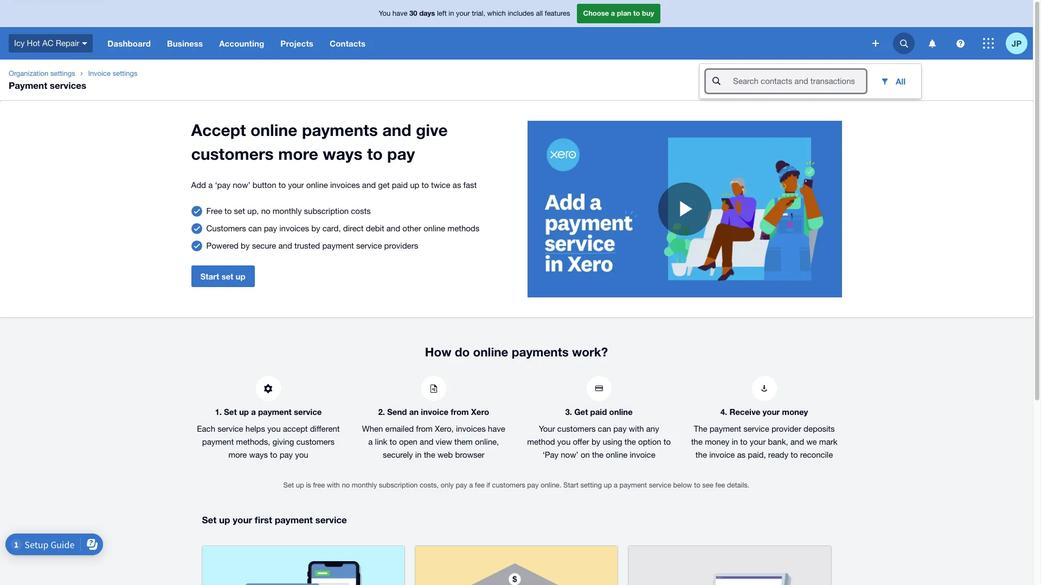 Task type: vqa. For each thing, say whether or not it's contained in the screenshot.
emailed
yes



Task type: describe. For each thing, give the bounding box(es) containing it.
icy hot ac repair button
[[0, 27, 99, 60]]

invoices inside when emailed from xero, invoices have a link to open and view them online, securely in the web browser
[[456, 425, 486, 434]]

more inside accept online payments and give customers more ways to pay
[[278, 144, 318, 164]]

which
[[487, 9, 506, 17]]

free
[[313, 482, 325, 490]]

set for set up your first payment service
[[202, 515, 217, 526]]

4.
[[721, 407, 728, 417]]

pay right only
[[456, 482, 467, 490]]

twice
[[431, 181, 451, 190]]

service down debit
[[356, 241, 382, 251]]

organization settings
[[9, 69, 75, 78]]

payment right setting
[[620, 482, 647, 490]]

view
[[436, 438, 452, 447]]

paypal illustration image
[[650, 558, 810, 586]]

your
[[539, 425, 555, 434]]

your inside the payment service provider deposits the money in to your bank, and we mark the invoice as paid, ready to reconcile
[[750, 438, 766, 447]]

2. send an invoice from xero
[[378, 407, 489, 417]]

service inside the payment service provider deposits the money in to your bank, and we mark the invoice as paid, ready to reconcile
[[744, 425, 770, 434]]

offer
[[573, 438, 590, 447]]

free to set up, no monthly subscription costs
[[206, 207, 371, 216]]

svg image inside icy hot ac repair popup button
[[82, 42, 87, 45]]

when emailed from xero, invoices have a link to open and view them online, securely in the web browser
[[362, 425, 505, 460]]

payment right first
[[275, 515, 313, 526]]

service up accept
[[294, 407, 322, 417]]

an
[[409, 407, 419, 417]]

left
[[437, 9, 447, 17]]

1 fee from the left
[[475, 482, 485, 490]]

payment down customers can pay invoices by card, direct debit and other online methods
[[322, 241, 354, 251]]

debit
[[366, 224, 384, 233]]

navigation containing dashboard
[[99, 27, 865, 60]]

1 vertical spatial no
[[342, 482, 350, 490]]

a right add
[[208, 181, 213, 190]]

in inside when emailed from xero, invoices have a link to open and view them online, securely in the web browser
[[415, 451, 422, 460]]

2 fee from the left
[[716, 482, 725, 490]]

giving
[[273, 438, 294, 447]]

and inside when emailed from xero, invoices have a link to open and view them online, securely in the web browser
[[420, 438, 434, 447]]

customers inside your customers can pay with any method you offer by using the option to 'pay now' on the online invoice
[[558, 425, 596, 434]]

1 horizontal spatial money
[[782, 407, 808, 417]]

and right debit
[[387, 224, 400, 233]]

on
[[581, 451, 590, 460]]

online.
[[541, 482, 562, 490]]

methods,
[[236, 438, 270, 447]]

mark
[[820, 438, 838, 447]]

3. get paid online
[[565, 407, 633, 417]]

work?
[[572, 345, 608, 360]]

the inside when emailed from xero, invoices have a link to open and view them online, securely in the web browser
[[424, 451, 435, 460]]

fast
[[464, 181, 477, 190]]

first
[[255, 515, 272, 526]]

and inside the payment service provider deposits the money in to your bank, and we mark the invoice as paid, ready to reconcile
[[791, 438, 804, 447]]

icy hot ac repair
[[14, 38, 79, 48]]

more inside each service helps you accept different payment methods, giving customers more ways to pay you
[[228, 451, 247, 460]]

online,
[[475, 438, 499, 447]]

up left first
[[219, 515, 230, 526]]

up,
[[247, 207, 259, 216]]

pay inside your customers can pay with any method you offer by using the option to 'pay now' on the online invoice
[[614, 425, 627, 434]]

and right secure
[[279, 241, 292, 251]]

powered
[[206, 241, 239, 251]]

by inside your customers can pay with any method you offer by using the option to 'pay now' on the online invoice
[[592, 438, 601, 447]]

accounting
[[219, 39, 264, 48]]

do
[[455, 345, 470, 360]]

accept
[[283, 425, 308, 434]]

customers
[[206, 224, 246, 233]]

using
[[603, 438, 623, 447]]

icy
[[14, 38, 25, 48]]

browser
[[455, 451, 485, 460]]

get
[[378, 181, 390, 190]]

0 horizontal spatial now'
[[233, 181, 250, 190]]

0 horizontal spatial invoice
[[421, 407, 449, 417]]

direct
[[343, 224, 364, 233]]

helps
[[246, 425, 265, 434]]

now' inside your customers can pay with any method you offer by using the option to 'pay now' on the online invoice
[[561, 451, 579, 460]]

service left below
[[649, 482, 672, 490]]

give
[[416, 120, 448, 140]]

choose
[[583, 9, 609, 17]]

dashboard link
[[99, 27, 159, 60]]

1 horizontal spatial set
[[234, 207, 245, 216]]

1 horizontal spatial paid
[[590, 407, 607, 417]]

1 vertical spatial start
[[564, 482, 579, 490]]

see
[[703, 482, 714, 490]]

0 vertical spatial as
[[453, 181, 461, 190]]

how do online payments work?
[[425, 345, 608, 360]]

you inside your customers can pay with any method you offer by using the option to 'pay now' on the online invoice
[[558, 438, 571, 447]]

payment up helps at the left bottom
[[258, 407, 292, 417]]

set inside start set up button
[[222, 272, 233, 282]]

repair
[[56, 38, 79, 48]]

up up helps at the left bottom
[[239, 407, 249, 417]]

if
[[487, 482, 490, 490]]

1 horizontal spatial invoices
[[330, 181, 360, 190]]

costs
[[351, 207, 371, 216]]

a left plan
[[611, 9, 615, 17]]

to inside when emailed from xero, invoices have a link to open and view them online, securely in the web browser
[[390, 438, 397, 447]]

in inside the payment service provider deposits the money in to your bank, and we mark the invoice as paid, ready to reconcile
[[732, 438, 738, 447]]

to inside accept online payments and give customers more ways to pay
[[367, 144, 383, 164]]

banner containing jp
[[0, 0, 1033, 99]]

1. set up a payment service
[[215, 407, 322, 417]]

1 vertical spatial subscription
[[379, 482, 418, 490]]

hot
[[27, 38, 40, 48]]

start inside button
[[200, 272, 219, 282]]

1 vertical spatial invoices
[[279, 224, 309, 233]]

pay inside accept online payments and give customers more ways to pay
[[387, 144, 415, 164]]

trial,
[[472, 9, 485, 17]]

projects button
[[272, 27, 322, 60]]

a up helps at the left bottom
[[251, 407, 256, 417]]

service down free
[[315, 515, 347, 526]]

your up "free to set up, no monthly subscription costs"
[[288, 181, 304, 190]]

0 horizontal spatial by
[[241, 241, 250, 251]]

all group
[[700, 64, 922, 99]]

pay up secure
[[264, 224, 277, 233]]

0 vertical spatial paid
[[392, 181, 408, 190]]

have inside when emailed from xero, invoices have a link to open and view them online, securely in the web browser
[[488, 425, 505, 434]]

start set up button
[[191, 266, 255, 287]]

web
[[438, 451, 453, 460]]

includes
[[508, 9, 534, 17]]

only
[[441, 482, 454, 490]]

get
[[575, 407, 588, 417]]

have inside you have 30 days left in your trial, which includes all features
[[393, 9, 408, 17]]

payment
[[9, 80, 47, 91]]

to right free
[[225, 207, 232, 216]]

customers can pay invoices by card, direct debit and other online methods
[[206, 224, 480, 233]]

paid,
[[748, 451, 766, 460]]

business
[[167, 39, 203, 48]]

invoice inside your customers can pay with any method you offer by using the option to 'pay now' on the online invoice
[[630, 451, 656, 460]]

reconcile
[[800, 451, 833, 460]]

trusted
[[295, 241, 320, 251]]

ac
[[42, 38, 53, 48]]

choose a plan to buy
[[583, 9, 654, 17]]

to left twice
[[422, 181, 429, 190]]

can inside your customers can pay with any method you offer by using the option to 'pay now' on the online invoice
[[598, 425, 611, 434]]

different
[[310, 425, 340, 434]]

1 vertical spatial payments
[[512, 345, 569, 360]]

your inside you have 30 days left in your trial, which includes all features
[[456, 9, 470, 17]]

0 vertical spatial set
[[224, 407, 237, 417]]

invoice inside the payment service provider deposits the money in to your bank, and we mark the invoice as paid, ready to reconcile
[[710, 451, 735, 460]]

online inside accept online payments and give customers more ways to pay
[[251, 120, 298, 140]]

pay left online.
[[527, 482, 539, 490]]

invoice settings link
[[84, 68, 142, 79]]

0 vertical spatial by
[[311, 224, 320, 233]]

up inside button
[[236, 272, 246, 282]]

your customers can pay with any method you offer by using the option to 'pay now' on the online invoice
[[527, 425, 671, 460]]

xero
[[471, 407, 489, 417]]

method
[[527, 438, 555, 447]]



Task type: locate. For each thing, give the bounding box(es) containing it.
2 horizontal spatial you
[[558, 438, 571, 447]]

more down methods,
[[228, 451, 247, 460]]

have up "online,"
[[488, 425, 505, 434]]

powered by secure and trusted payment service providers
[[206, 241, 418, 251]]

invoices down "free to set up, no monthly subscription costs"
[[279, 224, 309, 233]]

2 vertical spatial by
[[592, 438, 601, 447]]

and left get
[[362, 181, 376, 190]]

service
[[356, 241, 382, 251], [294, 407, 322, 417], [218, 425, 243, 434], [744, 425, 770, 434], [649, 482, 672, 490], [315, 515, 347, 526]]

money
[[782, 407, 808, 417], [705, 438, 730, 447]]

you up giving
[[267, 425, 281, 434]]

open
[[399, 438, 418, 447]]

0 horizontal spatial paid
[[392, 181, 408, 190]]

paid right get
[[392, 181, 408, 190]]

accept
[[191, 120, 246, 140]]

you left offer
[[558, 438, 571, 447]]

0 vertical spatial from
[[451, 407, 469, 417]]

to left buy
[[634, 9, 640, 17]]

in inside you have 30 days left in your trial, which includes all features
[[449, 9, 454, 17]]

'pay
[[215, 181, 231, 190]]

settings up services
[[50, 69, 75, 78]]

organization
[[9, 69, 48, 78]]

0 horizontal spatial as
[[453, 181, 461, 190]]

money up provider at bottom right
[[782, 407, 808, 417]]

paid
[[392, 181, 408, 190], [590, 407, 607, 417]]

monthly right free
[[352, 482, 377, 490]]

organization settings link
[[4, 68, 80, 79]]

by left card,
[[311, 224, 320, 233]]

set left is
[[283, 482, 294, 490]]

the
[[694, 425, 708, 434]]

by
[[311, 224, 320, 233], [241, 241, 250, 251], [592, 438, 601, 447]]

0 vertical spatial monthly
[[273, 207, 302, 216]]

0 vertical spatial money
[[782, 407, 808, 417]]

can down up,
[[248, 224, 262, 233]]

0 horizontal spatial fee
[[475, 482, 485, 490]]

to right ready
[[791, 451, 798, 460]]

0 vertical spatial in
[[449, 9, 454, 17]]

below
[[673, 482, 692, 490]]

1 horizontal spatial now'
[[561, 451, 579, 460]]

projects
[[281, 39, 314, 48]]

as left paid,
[[737, 451, 746, 460]]

money down the
[[705, 438, 730, 447]]

xero,
[[435, 425, 454, 434]]

invoice settings
[[88, 69, 137, 78]]

a right setting
[[614, 482, 618, 490]]

ways up add a 'pay now' button to your online invoices and get paid up to twice as fast
[[323, 144, 363, 164]]

you down accept
[[295, 451, 308, 460]]

1 vertical spatial set
[[222, 272, 233, 282]]

None search field
[[706, 70, 866, 93]]

0 horizontal spatial more
[[228, 451, 247, 460]]

pay up get
[[387, 144, 415, 164]]

start right online.
[[564, 482, 579, 490]]

0 vertical spatial start
[[200, 272, 219, 282]]

you
[[379, 9, 391, 17]]

2 vertical spatial you
[[295, 451, 308, 460]]

0 vertical spatial now'
[[233, 181, 250, 190]]

up left twice
[[410, 181, 420, 190]]

0 horizontal spatial settings
[[50, 69, 75, 78]]

as inside the payment service provider deposits the money in to your bank, and we mark the invoice as paid, ready to reconcile
[[737, 451, 746, 460]]

with for free
[[327, 482, 340, 490]]

2 horizontal spatial in
[[732, 438, 738, 447]]

add
[[191, 181, 206, 190]]

accept online payments and give customers more ways to pay
[[191, 120, 448, 164]]

set left up,
[[234, 207, 245, 216]]

1 horizontal spatial fee
[[716, 482, 725, 490]]

other
[[403, 224, 421, 233]]

1 horizontal spatial monthly
[[352, 482, 377, 490]]

pay up using
[[614, 425, 627, 434]]

payment down 4.
[[710, 425, 742, 434]]

link
[[375, 438, 388, 447]]

0 horizontal spatial start
[[200, 272, 219, 282]]

to right option
[[664, 438, 671, 447]]

a
[[611, 9, 615, 17], [208, 181, 213, 190], [251, 407, 256, 417], [369, 438, 373, 447], [469, 482, 473, 490], [614, 482, 618, 490]]

0 vertical spatial with
[[629, 425, 644, 434]]

1 vertical spatial from
[[416, 425, 433, 434]]

set up your first payment service
[[202, 515, 347, 526]]

invoices up costs
[[330, 181, 360, 190]]

Search contacts and transactions search field
[[732, 71, 866, 92]]

to left see
[[694, 482, 701, 490]]

subscription up card,
[[304, 207, 349, 216]]

from inside when emailed from xero, invoices have a link to open and view them online, securely in the web browser
[[416, 425, 433, 434]]

by right offer
[[592, 438, 601, 447]]

as
[[453, 181, 461, 190], [737, 451, 746, 460]]

ready
[[769, 451, 789, 460]]

settings for organization settings
[[50, 69, 75, 78]]

your up provider at bottom right
[[763, 407, 780, 417]]

service inside each service helps you accept different payment methods, giving customers more ways to pay you
[[218, 425, 243, 434]]

stripe illustration image
[[223, 558, 384, 586]]

0 vertical spatial more
[[278, 144, 318, 164]]

1 horizontal spatial svg image
[[900, 39, 908, 47]]

provider
[[772, 425, 802, 434]]

as left fast
[[453, 181, 461, 190]]

0 vertical spatial ways
[[323, 144, 363, 164]]

customers up offer
[[558, 425, 596, 434]]

1 vertical spatial ways
[[249, 451, 268, 460]]

and
[[383, 120, 411, 140], [362, 181, 376, 190], [387, 224, 400, 233], [279, 241, 292, 251], [420, 438, 434, 447], [791, 438, 804, 447]]

2 horizontal spatial by
[[592, 438, 601, 447]]

monthly right up,
[[273, 207, 302, 216]]

1 vertical spatial money
[[705, 438, 730, 447]]

1 horizontal spatial by
[[311, 224, 320, 233]]

payment
[[322, 241, 354, 251], [258, 407, 292, 417], [710, 425, 742, 434], [202, 438, 234, 447], [620, 482, 647, 490], [275, 515, 313, 526]]

you have 30 days left in your trial, which includes all features
[[379, 9, 570, 17]]

settings for invoice settings
[[113, 69, 137, 78]]

with right free
[[327, 482, 340, 490]]

0 horizontal spatial svg image
[[82, 42, 87, 45]]

money inside the payment service provider deposits the money in to your bank, and we mark the invoice as paid, ready to reconcile
[[705, 438, 730, 447]]

send
[[387, 407, 407, 417]]

days
[[419, 9, 435, 17]]

payments inside accept online payments and give customers more ways to pay
[[302, 120, 378, 140]]

1 vertical spatial have
[[488, 425, 505, 434]]

1 horizontal spatial as
[[737, 451, 746, 460]]

payment inside the payment service provider deposits the money in to your bank, and we mark the invoice as paid, ready to reconcile
[[710, 425, 742, 434]]

2 horizontal spatial set
[[283, 482, 294, 490]]

1 horizontal spatial more
[[278, 144, 318, 164]]

set
[[234, 207, 245, 216], [222, 272, 233, 282]]

to inside each service helps you accept different payment methods, giving customers more ways to pay you
[[270, 451, 277, 460]]

1 horizontal spatial settings
[[113, 69, 137, 78]]

invoices up them
[[456, 425, 486, 434]]

set up is free with no monthly subscription costs, only pay a fee if customers pay online. start setting up a payment service below to see fee details.
[[283, 482, 750, 490]]

payment inside each service helps you accept different payment methods, giving customers more ways to pay you
[[202, 438, 234, 447]]

1 horizontal spatial ways
[[323, 144, 363, 164]]

invoice
[[88, 69, 111, 78]]

them
[[455, 438, 473, 447]]

online
[[251, 120, 298, 140], [306, 181, 328, 190], [424, 224, 445, 233], [473, 345, 509, 360], [609, 407, 633, 417], [606, 451, 628, 460]]

card,
[[323, 224, 341, 233]]

setting
[[581, 482, 602, 490]]

ways inside each service helps you accept different payment methods, giving customers more ways to pay you
[[249, 451, 268, 460]]

2 horizontal spatial invoices
[[456, 425, 486, 434]]

more up add a 'pay now' button to your online invoices and get paid up to twice as fast
[[278, 144, 318, 164]]

with inside your customers can pay with any method you offer by using the option to 'pay now' on the online invoice
[[629, 425, 644, 434]]

start down the powered
[[200, 272, 219, 282]]

svg image
[[983, 38, 994, 49], [929, 39, 936, 47], [957, 39, 965, 47], [873, 40, 879, 47]]

0 horizontal spatial with
[[327, 482, 340, 490]]

set right 1.
[[224, 407, 237, 417]]

up down the powered
[[236, 272, 246, 282]]

customers down different
[[296, 438, 335, 447]]

0 horizontal spatial ways
[[249, 451, 268, 460]]

1 horizontal spatial have
[[488, 425, 505, 434]]

invoice up see
[[710, 451, 735, 460]]

with
[[629, 425, 644, 434], [327, 482, 340, 490]]

1 settings from the left
[[50, 69, 75, 78]]

no right up,
[[261, 207, 270, 216]]

deposits
[[804, 425, 835, 434]]

from down the 2. send an invoice from xero
[[416, 425, 433, 434]]

no right free
[[342, 482, 350, 490]]

to right the button
[[279, 181, 286, 190]]

invoice up xero,
[[421, 407, 449, 417]]

1 vertical spatial can
[[598, 425, 611, 434]]

button
[[253, 181, 276, 190]]

from left xero on the left
[[451, 407, 469, 417]]

to inside your customers can pay with any method you offer by using the option to 'pay now' on the online invoice
[[664, 438, 671, 447]]

1 horizontal spatial set
[[224, 407, 237, 417]]

your up paid,
[[750, 438, 766, 447]]

in down receive
[[732, 438, 738, 447]]

2 vertical spatial set
[[202, 515, 217, 526]]

0 horizontal spatial no
[[261, 207, 270, 216]]

settings right invoice
[[113, 69, 137, 78]]

can up using
[[598, 425, 611, 434]]

1.
[[215, 407, 222, 417]]

0 horizontal spatial you
[[267, 425, 281, 434]]

start set up
[[200, 272, 246, 282]]

1 horizontal spatial can
[[598, 425, 611, 434]]

bank,
[[768, 438, 788, 447]]

video player region
[[528, 121, 842, 298]]

set for set up is free with no monthly subscription costs, only pay a fee if customers pay online. start setting up a payment service below to see fee details.
[[283, 482, 294, 490]]

1 vertical spatial set
[[283, 482, 294, 490]]

0 vertical spatial can
[[248, 224, 262, 233]]

1 horizontal spatial with
[[629, 425, 644, 434]]

accounting button
[[211, 27, 272, 60]]

navigation
[[99, 27, 865, 60]]

payment down each
[[202, 438, 234, 447]]

your left first
[[233, 515, 252, 526]]

monthly
[[273, 207, 302, 216], [352, 482, 377, 490]]

in down open
[[415, 451, 422, 460]]

option
[[638, 438, 662, 447]]

2 vertical spatial in
[[415, 451, 422, 460]]

free
[[206, 207, 222, 216]]

now' left on
[[561, 451, 579, 460]]

1 horizontal spatial from
[[451, 407, 469, 417]]

services
[[50, 80, 86, 91]]

1 horizontal spatial in
[[449, 9, 454, 17]]

providers
[[384, 241, 418, 251]]

2 horizontal spatial invoice
[[710, 451, 735, 460]]

set down the powered
[[222, 272, 233, 282]]

0 horizontal spatial money
[[705, 438, 730, 447]]

receive
[[730, 407, 761, 417]]

0 horizontal spatial monthly
[[273, 207, 302, 216]]

svg image up 'all'
[[900, 39, 908, 47]]

a inside when emailed from xero, invoices have a link to open and view them online, securely in the web browser
[[369, 438, 373, 447]]

1 horizontal spatial subscription
[[379, 482, 418, 490]]

to down receive
[[741, 438, 748, 447]]

when
[[362, 425, 383, 434]]

0 vertical spatial invoices
[[330, 181, 360, 190]]

contacts
[[330, 39, 366, 48]]

methods
[[448, 224, 480, 233]]

0 vertical spatial set
[[234, 207, 245, 216]]

ways
[[323, 144, 363, 164], [249, 451, 268, 460]]

and left give
[[383, 120, 411, 140]]

online inside your customers can pay with any method you offer by using the option to 'pay now' on the online invoice
[[606, 451, 628, 460]]

customers inside each service helps you accept different payment methods, giving customers more ways to pay you
[[296, 438, 335, 447]]

fee right see
[[716, 482, 725, 490]]

0 horizontal spatial can
[[248, 224, 262, 233]]

customers right if
[[492, 482, 525, 490]]

with left "any"
[[629, 425, 644, 434]]

how
[[425, 345, 452, 360]]

set
[[224, 407, 237, 417], [283, 482, 294, 490], [202, 515, 217, 526]]

set left first
[[202, 515, 217, 526]]

1 vertical spatial as
[[737, 451, 746, 460]]

and left we
[[791, 438, 804, 447]]

invoice down option
[[630, 451, 656, 460]]

paid right "get"
[[590, 407, 607, 417]]

1 vertical spatial now'
[[561, 451, 579, 460]]

buy
[[642, 9, 654, 17]]

gocardless illustration image
[[436, 558, 597, 586]]

pay
[[387, 144, 415, 164], [264, 224, 277, 233], [614, 425, 627, 434], [280, 451, 293, 460], [456, 482, 467, 490], [527, 482, 539, 490]]

each service helps you accept different payment methods, giving customers more ways to pay you
[[197, 425, 340, 460]]

emailed
[[385, 425, 414, 434]]

1 horizontal spatial you
[[295, 451, 308, 460]]

0 horizontal spatial from
[[416, 425, 433, 434]]

pay inside each service helps you accept different payment methods, giving customers more ways to pay you
[[280, 451, 293, 460]]

by left secure
[[241, 241, 250, 251]]

secure
[[252, 241, 276, 251]]

have left '30'
[[393, 9, 408, 17]]

0 vertical spatial no
[[261, 207, 270, 216]]

no
[[261, 207, 270, 216], [342, 482, 350, 490]]

add a 'pay now' button to your online invoices and get paid up to twice as fast
[[191, 181, 477, 190]]

0 vertical spatial subscription
[[304, 207, 349, 216]]

2 settings from the left
[[113, 69, 137, 78]]

payments
[[302, 120, 378, 140], [512, 345, 569, 360]]

and inside accept online payments and give customers more ways to pay
[[383, 120, 411, 140]]

your left 'trial,'
[[456, 9, 470, 17]]

1 horizontal spatial no
[[342, 482, 350, 490]]

banner
[[0, 0, 1033, 99]]

up right setting
[[604, 482, 612, 490]]

customers inside accept online payments and give customers more ways to pay
[[191, 144, 274, 164]]

2 vertical spatial invoices
[[456, 425, 486, 434]]

0 horizontal spatial set
[[222, 272, 233, 282]]

the
[[625, 438, 636, 447], [691, 438, 703, 447], [424, 451, 435, 460], [592, 451, 604, 460], [696, 451, 707, 460]]

1 horizontal spatial payments
[[512, 345, 569, 360]]

0 horizontal spatial subscription
[[304, 207, 349, 216]]

to down giving
[[270, 451, 277, 460]]

a left if
[[469, 482, 473, 490]]

up left is
[[296, 482, 304, 490]]

with for pay
[[629, 425, 644, 434]]

0 vertical spatial have
[[393, 9, 408, 17]]

customers down the accept
[[191, 144, 274, 164]]

3.
[[565, 407, 572, 417]]

jp button
[[1006, 27, 1033, 60]]

1 vertical spatial you
[[558, 438, 571, 447]]

to up get
[[367, 144, 383, 164]]

1 horizontal spatial start
[[564, 482, 579, 490]]

svg image
[[900, 39, 908, 47], [82, 42, 87, 45]]

ways inside accept online payments and give customers more ways to pay
[[323, 144, 363, 164]]

and left view
[[420, 438, 434, 447]]

1 vertical spatial paid
[[590, 407, 607, 417]]

0 horizontal spatial in
[[415, 451, 422, 460]]

from
[[451, 407, 469, 417], [416, 425, 433, 434]]

securely
[[383, 451, 413, 460]]

subscription down the securely
[[379, 482, 418, 490]]

1 vertical spatial by
[[241, 241, 250, 251]]

now' right the 'pay
[[233, 181, 250, 190]]

all
[[536, 9, 543, 17]]

0 horizontal spatial have
[[393, 9, 408, 17]]

1 horizontal spatial invoice
[[630, 451, 656, 460]]

1 vertical spatial with
[[327, 482, 340, 490]]

1 vertical spatial in
[[732, 438, 738, 447]]

start
[[200, 272, 219, 282], [564, 482, 579, 490]]

jp
[[1012, 38, 1022, 48]]

payment services
[[9, 80, 86, 91]]

1 vertical spatial more
[[228, 451, 247, 460]]

fee left if
[[475, 482, 485, 490]]

0 vertical spatial you
[[267, 425, 281, 434]]

dashboard
[[108, 39, 151, 48]]

each
[[197, 425, 215, 434]]

0 horizontal spatial invoices
[[279, 224, 309, 233]]

1 vertical spatial monthly
[[352, 482, 377, 490]]

customers
[[191, 144, 274, 164], [558, 425, 596, 434], [296, 438, 335, 447], [492, 482, 525, 490]]



